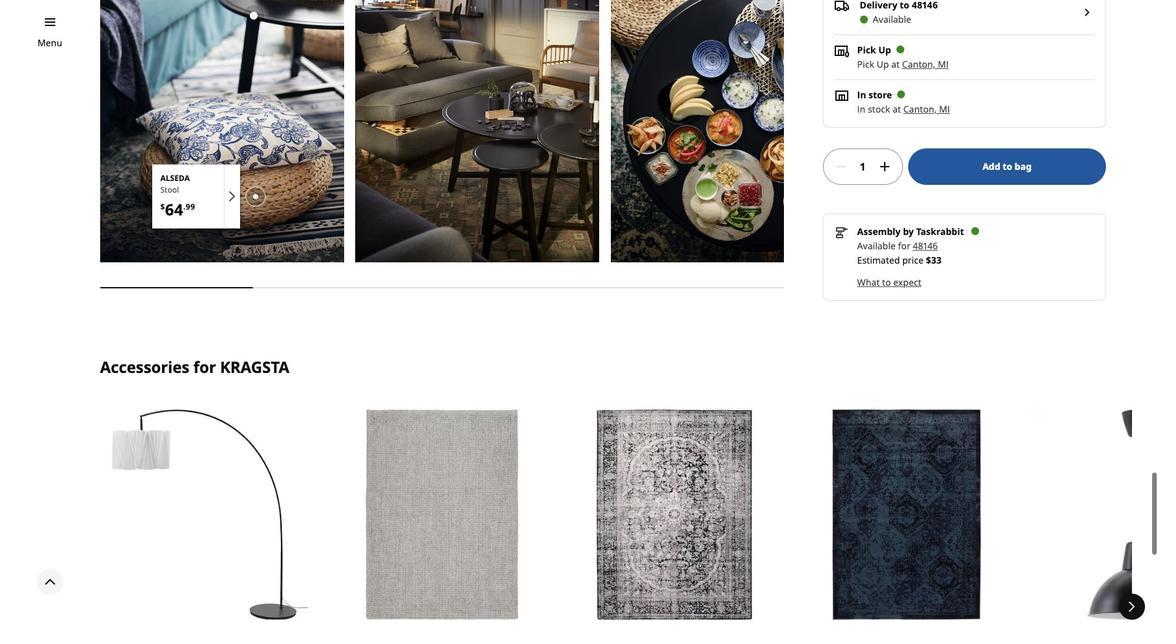 Task type: locate. For each thing, give the bounding box(es) containing it.
1 vertical spatial for
[[194, 356, 216, 378]]

1 vertical spatial canton, mi button
[[904, 102, 951, 115]]

0 horizontal spatial for
[[194, 356, 216, 378]]

a cushion with a junimagnolia cover resting on an alseda banana-fiber stool placed next to a black kragsta coffee table. image
[[100, 0, 344, 263]]

at right stock
[[893, 102, 902, 115]]

0 vertical spatial at
[[892, 58, 900, 70]]

for left kragsta
[[194, 356, 216, 378]]

0 vertical spatial for
[[899, 239, 911, 251]]

in for in store
[[858, 88, 867, 100]]

at for stock
[[893, 102, 902, 115]]

1 horizontal spatial for
[[899, 239, 911, 251]]

$ 64 . 99
[[160, 198, 195, 220]]

at up store
[[892, 58, 900, 70]]

pick for pick up at canton, mi
[[858, 58, 875, 70]]

right image
[[1080, 4, 1096, 20]]

assembly
[[858, 225, 901, 237]]

1 vertical spatial to
[[883, 276, 891, 288]]

available for available
[[873, 13, 912, 25]]

0 vertical spatial available
[[873, 13, 912, 25]]

to inside "add to bag" "button"
[[1003, 160, 1013, 172]]

0 vertical spatial mi
[[938, 58, 949, 70]]

bag
[[1015, 160, 1032, 172]]

0 horizontal spatial to
[[883, 276, 891, 288]]

pick down pick up
[[858, 58, 875, 70]]

1 vertical spatial canton,
[[904, 102, 937, 115]]

pick up pick up at canton, mi
[[858, 43, 877, 56]]

available for available for 48146 estimated price $33
[[858, 239, 896, 251]]

available inside available for 48146 estimated price $33
[[858, 239, 896, 251]]

canton, mi button for pick up at
[[903, 58, 949, 70]]

for
[[899, 239, 911, 251], [194, 356, 216, 378]]

canton, right stock
[[904, 102, 937, 115]]

48146
[[913, 239, 938, 251]]

for for available
[[899, 239, 911, 251]]

in left store
[[858, 88, 867, 100]]

for inside available for 48146 estimated price $33
[[899, 239, 911, 251]]

pick
[[858, 43, 877, 56], [858, 58, 875, 70]]

1 pick from the top
[[858, 43, 877, 56]]

to
[[1003, 160, 1013, 172], [883, 276, 891, 288]]

to inside what to expect button
[[883, 276, 891, 288]]

up
[[879, 43, 892, 56], [877, 58, 890, 70]]

to for bag
[[1003, 160, 1013, 172]]

.
[[183, 201, 186, 212]]

canton, up in stock at canton, mi
[[903, 58, 936, 70]]

1 vertical spatial up
[[877, 58, 890, 70]]

expect
[[894, 276, 922, 288]]

by
[[904, 225, 914, 237]]

mi down available button
[[938, 58, 949, 70]]

in stock at canton, mi group
[[858, 102, 951, 115]]

mi
[[938, 58, 949, 70], [940, 102, 951, 115]]

1 vertical spatial in
[[858, 102, 866, 115]]

add to bag button
[[909, 148, 1107, 184]]

available
[[873, 13, 912, 25], [858, 239, 896, 251]]

alseda stool
[[160, 172, 190, 195]]

up up pick up at canton, mi
[[879, 43, 892, 56]]

in store
[[858, 88, 893, 100]]

kungshult / skaftet floor lamp with light bulb, arched, white/black image
[[100, 405, 319, 621]]

1 in from the top
[[858, 88, 867, 100]]

kragsta
[[220, 356, 290, 378]]

store
[[869, 88, 893, 100]]

0 vertical spatial to
[[1003, 160, 1013, 172]]

canton, mi button
[[903, 58, 949, 70], [904, 102, 951, 115]]

64
[[165, 198, 183, 220]]

vonsbäk rug, low pile, dark blue, 5 ' 7 "x7 ' 7 " image
[[797, 405, 1017, 621]]

living room with a grey bench with storage and turned legs placed next to a nest of table set of 2 and an armchair. image
[[356, 0, 600, 263]]

menu
[[38, 36, 62, 49]]

2 pick from the top
[[858, 58, 875, 70]]

tebstrup rug, low pile, multicolor, 7 ' 10 "x9 ' 10 " image
[[565, 405, 784, 621]]

canton, for pick up at
[[903, 58, 936, 70]]

canton,
[[903, 58, 936, 70], [904, 102, 937, 115]]

0 vertical spatial up
[[879, 43, 892, 56]]

available inside button
[[873, 13, 912, 25]]

available up estimated on the top right of the page
[[858, 239, 896, 251]]

vokslev rug, flatwoven, gray, 6 ' 7 "x9 ' 10 " image
[[333, 405, 552, 621]]

0 vertical spatial canton, mi button
[[903, 58, 949, 70]]

mi down pick up at canton, mi
[[940, 102, 951, 115]]

0 vertical spatial pick
[[858, 43, 877, 56]]

canton, mi button right stock
[[904, 102, 951, 115]]

for down by
[[899, 239, 911, 251]]

0 vertical spatial in
[[858, 88, 867, 100]]

0 vertical spatial canton,
[[903, 58, 936, 70]]

1 vertical spatial available
[[858, 239, 896, 251]]

1 horizontal spatial to
[[1003, 160, 1013, 172]]

1 vertical spatial pick
[[858, 58, 875, 70]]

available up pick up
[[873, 13, 912, 25]]

at
[[892, 58, 900, 70], [893, 102, 902, 115]]

accessories for kragsta
[[100, 356, 290, 378]]

to right what
[[883, 276, 891, 288]]

1 vertical spatial at
[[893, 102, 902, 115]]

to left the bag
[[1003, 160, 1013, 172]]

in left stock
[[858, 102, 866, 115]]

in
[[858, 88, 867, 100], [858, 102, 866, 115]]

canton, mi button up in stock at canton, mi
[[903, 58, 949, 70]]

1 vertical spatial mi
[[940, 102, 951, 115]]

scrollbar
[[100, 278, 784, 298]]

available for 48146 estimated price $33
[[858, 239, 942, 266]]

up down pick up
[[877, 58, 890, 70]]

2 in from the top
[[858, 102, 866, 115]]

canton, mi button for in stock at
[[904, 102, 951, 115]]



Task type: describe. For each thing, give the bounding box(es) containing it.
pick up
[[858, 43, 892, 56]]

99
[[186, 201, 195, 212]]

for for accessories
[[194, 356, 216, 378]]

in stock at canton, mi
[[858, 102, 951, 115]]

price
[[903, 253, 924, 266]]

what to expect button
[[858, 275, 922, 289]]

mi for pick up at canton, mi
[[938, 58, 949, 70]]

what to expect
[[858, 276, 922, 288]]

up for pick up at canton, mi
[[877, 58, 890, 70]]

skurup pendant lamp, black, 15 " image
[[1030, 405, 1159, 621]]

mi for in stock at canton, mi
[[940, 102, 951, 115]]

stock
[[868, 102, 891, 115]]

up for pick up
[[879, 43, 892, 56]]

stool
[[160, 184, 179, 195]]

accessories
[[100, 356, 190, 378]]

48146 button
[[913, 239, 938, 251]]

$
[[160, 201, 165, 212]]

$33
[[927, 253, 942, 266]]

what
[[858, 276, 880, 288]]

in for in stock at canton, mi
[[858, 102, 866, 115]]

pick for pick up
[[858, 43, 877, 56]]

add to bag
[[983, 160, 1032, 172]]

taskrabbit
[[917, 225, 965, 237]]

estimated
[[858, 253, 901, 266]]

alseda
[[160, 172, 190, 183]]

top view of round table full of food, blue patterned porcelain bowls, blue mugs, beige stool, blue striped low pile rug. image
[[611, 0, 855, 263]]

assembly by taskrabbit
[[858, 225, 965, 237]]

canton, for in stock at
[[904, 102, 937, 115]]

pick up at canton, mi
[[858, 58, 949, 70]]

at for up
[[892, 58, 900, 70]]

to for expect
[[883, 276, 891, 288]]

add
[[983, 160, 1001, 172]]

pick up at canton, mi group
[[858, 58, 949, 70]]

Quantity input value text field
[[855, 148, 872, 184]]

menu button
[[38, 36, 62, 50]]

available button
[[834, 0, 1096, 35]]



Task type: vqa. For each thing, say whether or not it's contained in the screenshot.
¾
no



